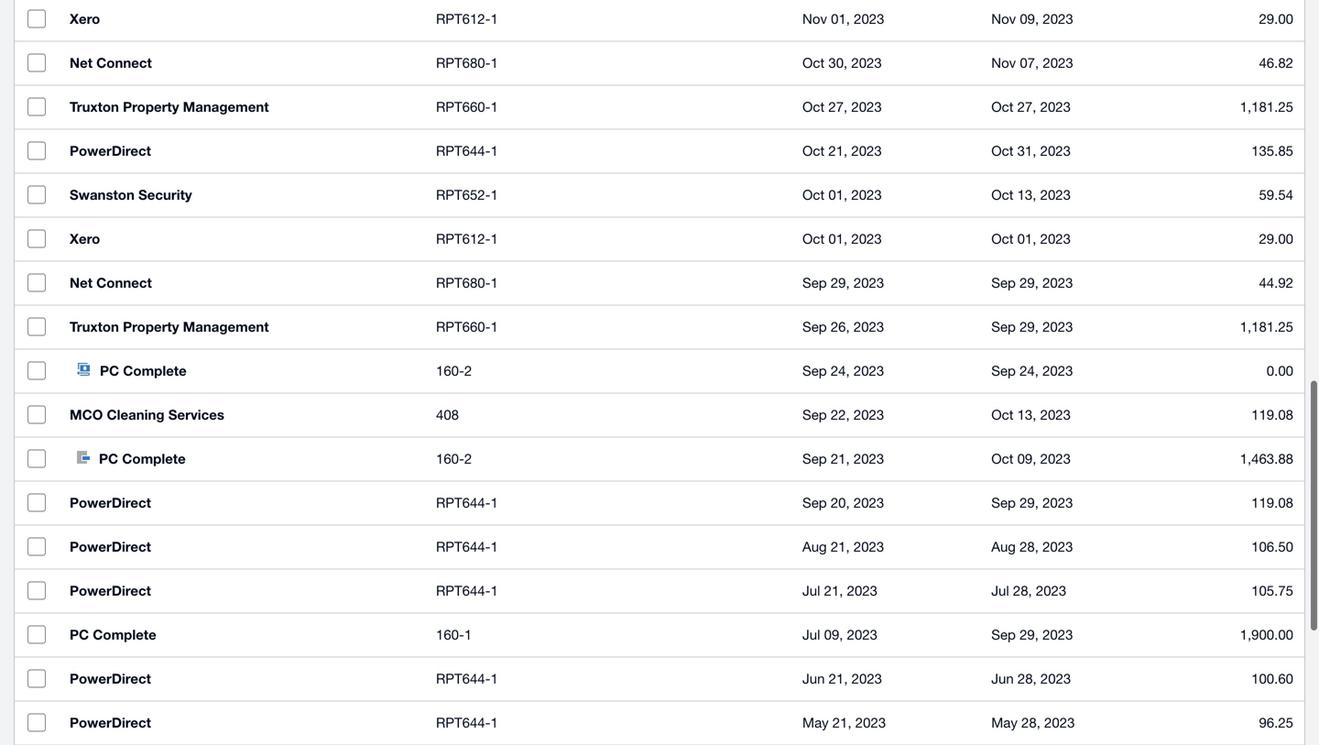 Task type: vqa. For each thing, say whether or not it's contained in the screenshot.
"PowerDirect" link
yes



Task type: locate. For each thing, give the bounding box(es) containing it.
1 net connect from the top
[[70, 54, 152, 70]]

44.92
[[1260, 274, 1294, 290]]

0 vertical spatial 1,181.25
[[1241, 98, 1294, 114]]

2 rpt660- from the top
[[436, 318, 491, 334]]

21, down 'jul 09, 2023'
[[829, 669, 848, 685]]

0 vertical spatial net connect
[[70, 54, 152, 70]]

01, up oct 30, 2023
[[831, 10, 850, 26]]

2 truxton property management link from the top
[[59, 304, 425, 348]]

0 vertical spatial 09,
[[1020, 10, 1039, 26]]

net connect link
[[59, 40, 425, 84], [59, 260, 425, 304]]

13,
[[1018, 186, 1037, 202], [1018, 406, 1037, 422]]

1 rpt612-1 link from the top
[[436, 7, 781, 29]]

2 aug from the left
[[992, 537, 1016, 554]]

1 vertical spatial 160-
[[436, 450, 465, 466]]

21, for jul
[[824, 581, 844, 598]]

powerdirect for jun 21, 2023
[[70, 669, 151, 686]]

0 horizontal spatial oct 27, 2023
[[803, 98, 882, 114]]

jul
[[803, 581, 821, 598], [992, 581, 1010, 598], [803, 625, 821, 642]]

3 rpt644-1 from the top
[[436, 537, 498, 554]]

160-2 link up 408 'link'
[[436, 359, 781, 381]]

net connect
[[70, 54, 152, 70], [70, 274, 152, 290]]

1 vertical spatial xero link
[[59, 216, 425, 260]]

160-2 link for sep 24, 2023
[[436, 359, 781, 381]]

3 powerdirect link from the top
[[59, 524, 425, 568]]

0 vertical spatial rpt612-
[[436, 10, 491, 26]]

1 powerdirect link from the top
[[59, 128, 425, 172]]

2 160-2 link from the top
[[436, 447, 781, 469]]

0 vertical spatial connect
[[96, 54, 152, 70]]

160-
[[436, 362, 465, 378], [436, 450, 465, 466], [436, 625, 465, 642]]

2 powerdirect link from the top
[[59, 480, 425, 524]]

5 powerdirect link from the top
[[59, 656, 425, 700]]

management up swanston security link
[[183, 98, 269, 114]]

0 horizontal spatial jun
[[803, 669, 825, 685]]

4 rpt644-1 from the top
[[436, 581, 498, 598]]

3 rpt644- from the top
[[436, 537, 491, 554]]

30,
[[829, 54, 848, 70]]

21, for sep
[[831, 450, 850, 466]]

4 rpt644-1 link from the top
[[436, 579, 781, 601]]

1 jun from the left
[[803, 669, 825, 685]]

pc for sep 21, 2023
[[99, 450, 118, 466]]

1 vertical spatial rpt660-1
[[436, 318, 498, 334]]

powerdirect link for aug 21, 2023
[[59, 524, 425, 568]]

rpt644-
[[436, 142, 491, 158], [436, 494, 491, 510], [436, 537, 491, 554], [436, 581, 491, 598], [436, 669, 491, 685], [436, 713, 491, 729]]

net connect link for sep 29, 2023
[[59, 260, 425, 304]]

0 vertical spatial net connect link
[[59, 40, 425, 84]]

21, down 22,
[[831, 450, 850, 466]]

oct 01, 2023
[[803, 186, 882, 202], [803, 230, 882, 246], [992, 230, 1071, 246]]

1 vertical spatial 13,
[[1018, 406, 1037, 422]]

100.60
[[1252, 669, 1294, 685]]

96.25
[[1260, 713, 1294, 729]]

0 vertical spatial truxton property management
[[70, 98, 269, 114]]

27, down 30,
[[829, 98, 848, 114]]

0 vertical spatial rpt660-1
[[436, 98, 498, 114]]

2 vertical spatial 160-
[[436, 625, 465, 642]]

aug up jul 28, 2023
[[992, 537, 1016, 554]]

bill credit note icon image
[[77, 450, 90, 463], [77, 450, 90, 463]]

oct 13, 2023 up oct 09, 2023
[[992, 406, 1071, 422]]

rpt644- for aug
[[436, 537, 491, 554]]

1 vertical spatial pc
[[99, 450, 118, 466]]

5 powerdirect from the top
[[70, 669, 151, 686]]

2 xero link from the top
[[59, 216, 425, 260]]

swanston security link
[[59, 172, 425, 216]]

28, down "jun 28, 2023"
[[1022, 713, 1041, 729]]

1 vertical spatial 29.00
[[1260, 230, 1294, 246]]

net connect for oct 30, 2023
[[70, 54, 152, 70]]

2
[[465, 362, 472, 378], [465, 450, 472, 466]]

1,181.25 for sep 29, 2023
[[1241, 318, 1294, 334]]

1 vertical spatial net
[[70, 274, 93, 290]]

rpt644-1 link for may 21, 2023
[[436, 711, 781, 733]]

property up mco cleaning services
[[123, 318, 179, 334]]

rpt644-1 link
[[436, 139, 781, 161], [436, 491, 781, 513], [436, 535, 781, 557], [436, 579, 781, 601], [436, 667, 781, 689], [436, 711, 781, 733]]

1 rpt680- from the top
[[436, 54, 491, 70]]

jun 21, 2023
[[803, 669, 883, 685]]

28, for may
[[1022, 713, 1041, 729]]

0 vertical spatial oct 13, 2023
[[992, 186, 1071, 202]]

2 net connect link from the top
[[59, 260, 425, 304]]

truxton up mco
[[70, 318, 119, 334]]

2 vertical spatial pc complete link
[[59, 612, 425, 656]]

28, for jul
[[1013, 581, 1033, 598]]

0 vertical spatial net
[[70, 54, 93, 70]]

21, up 'jul 09, 2023'
[[824, 581, 844, 598]]

1 rpt612- from the top
[[436, 10, 491, 26]]

2 rpt660-1 from the top
[[436, 318, 498, 334]]

1 vertical spatial truxton
[[70, 318, 119, 334]]

5 rpt644- from the top
[[436, 669, 491, 685]]

0 vertical spatial 160-2 link
[[436, 359, 781, 381]]

1 vertical spatial complete
[[122, 450, 186, 466]]

rpt660-1 link up rpt652-1 link
[[436, 95, 781, 117]]

160- for sep 21, 2023
[[436, 450, 465, 466]]

sep 29, 2023
[[803, 274, 885, 290], [992, 274, 1074, 290], [992, 318, 1074, 334], [992, 494, 1074, 510], [992, 625, 1074, 642]]

pc complete
[[100, 362, 187, 378], [99, 450, 186, 466], [70, 625, 156, 642]]

0 vertical spatial complete
[[123, 362, 187, 378]]

1 vertical spatial truxton property management
[[70, 318, 269, 334]]

complete
[[123, 362, 187, 378], [122, 450, 186, 466], [93, 625, 156, 642]]

rpt644- for jul
[[436, 581, 491, 598]]

1 vertical spatial pc complete
[[99, 450, 186, 466]]

20,
[[831, 494, 850, 510]]

aug up jul 21, 2023
[[803, 537, 827, 554]]

0 vertical spatial rpt612-1
[[436, 10, 498, 26]]

1,181.25 down 44.92
[[1241, 318, 1294, 334]]

1 24, from the left
[[831, 362, 850, 378]]

160-2 link down 408 'link'
[[436, 447, 781, 469]]

sep 24, 2023 up oct 09, 2023
[[992, 362, 1074, 378]]

0 vertical spatial rpt680-
[[436, 54, 491, 70]]

29, for complete
[[1020, 625, 1039, 642]]

5 rpt644-1 link from the top
[[436, 667, 781, 689]]

2 jun from the left
[[992, 669, 1014, 685]]

swanston security
[[70, 186, 192, 202]]

rpt660-
[[436, 98, 491, 114], [436, 318, 491, 334]]

rpt680-1 link
[[436, 51, 781, 73], [436, 271, 781, 293]]

oct 30, 2023
[[803, 54, 882, 70]]

rpt680-
[[436, 54, 491, 70], [436, 274, 491, 290]]

may down jun 21, 2023
[[803, 713, 829, 729]]

160- for sep 24, 2023
[[436, 362, 465, 378]]

rpt660-1 link
[[436, 95, 781, 117], [436, 315, 781, 337]]

0 vertical spatial rpt680-1 link
[[436, 51, 781, 73]]

0 vertical spatial rpt612-1 link
[[436, 7, 781, 29]]

1 vertical spatial connect
[[96, 274, 152, 290]]

1 rpt612-1 from the top
[[436, 10, 498, 26]]

1 vertical spatial 160-2
[[436, 450, 472, 466]]

4 powerdirect link from the top
[[59, 568, 425, 612]]

1 160-2 link from the top
[[436, 359, 781, 381]]

1 13, from the top
[[1018, 186, 1037, 202]]

jun up may 28, 2023
[[992, 669, 1014, 685]]

truxton property management link up swanston security link
[[59, 84, 425, 128]]

rpt612-
[[436, 10, 491, 26], [436, 230, 491, 246]]

rpt660- for sep
[[436, 318, 491, 334]]

net connect for sep 29, 2023
[[70, 274, 152, 290]]

oct 01, 2023 for xero
[[803, 230, 882, 246]]

nov left 07,
[[992, 54, 1016, 70]]

1 119.08 from the top
[[1252, 406, 1294, 422]]

rpt644- for may
[[436, 713, 491, 729]]

powerdirect for sep 20, 2023
[[70, 494, 151, 510]]

2 160-2 from the top
[[436, 450, 472, 466]]

pc
[[100, 362, 119, 378], [99, 450, 118, 466], [70, 625, 89, 642]]

1 horizontal spatial may
[[992, 713, 1018, 729]]

6 rpt644-1 link from the top
[[436, 711, 781, 733]]

powerdirect link for oct 21, 2023
[[59, 128, 425, 172]]

net connect link for oct 30, 2023
[[59, 40, 425, 84]]

6 rpt644-1 from the top
[[436, 713, 498, 729]]

oct 27, 2023 down oct 30, 2023
[[803, 98, 882, 114]]

24, up oct 09, 2023
[[1020, 362, 1039, 378]]

1 vertical spatial rpt660-1 link
[[436, 315, 781, 337]]

0 vertical spatial truxton
[[70, 98, 119, 114]]

property up the security
[[123, 98, 179, 114]]

1
[[491, 10, 498, 26], [491, 54, 498, 70], [491, 98, 498, 114], [491, 142, 498, 158], [491, 186, 498, 202], [491, 230, 498, 246], [491, 274, 498, 290], [491, 318, 498, 334], [491, 494, 498, 510], [491, 537, 498, 554], [491, 581, 498, 598], [465, 625, 472, 642], [491, 669, 498, 685], [491, 713, 498, 729]]

rpt612-1
[[436, 10, 498, 26], [436, 230, 498, 246]]

rpt644-1 link for oct 21, 2023
[[436, 139, 781, 161]]

01,
[[831, 10, 850, 26], [829, 186, 848, 202], [829, 230, 848, 246], [1018, 230, 1037, 246]]

0 vertical spatial 160-2
[[436, 362, 472, 378]]

21, down 20,
[[831, 537, 850, 554]]

1 1,181.25 from the top
[[1241, 98, 1294, 114]]

21, for may
[[833, 713, 852, 729]]

106.50
[[1252, 537, 1294, 554]]

1 oct 27, 2023 from the left
[[803, 98, 882, 114]]

nov up nov 07, 2023
[[992, 10, 1016, 26]]

1 vertical spatial oct 13, 2023
[[992, 406, 1071, 422]]

powerdirect
[[70, 142, 151, 158], [70, 494, 151, 510], [70, 537, 151, 554], [70, 581, 151, 598], [70, 669, 151, 686], [70, 713, 151, 730]]

may for may 21, 2023
[[803, 713, 829, 729]]

2 rpt612-1 from the top
[[436, 230, 498, 246]]

management
[[183, 98, 269, 114], [183, 318, 269, 334]]

rpt680-1 link for oct 30, 2023
[[436, 51, 781, 73]]

2 vertical spatial 09,
[[824, 625, 844, 642]]

1 vertical spatial rpt680-1 link
[[436, 271, 781, 293]]

2 29.00 from the top
[[1260, 230, 1294, 246]]

powerdirect for jul 21, 2023
[[70, 581, 151, 598]]

09, up aug 28, 2023
[[1018, 450, 1037, 466]]

1 vertical spatial management
[[183, 318, 269, 334]]

oct 13, 2023 for swanston security
[[992, 186, 1071, 202]]

2 pc complete link from the top
[[59, 436, 425, 480]]

sep 24, 2023
[[803, 362, 885, 378], [992, 362, 1074, 378]]

24, up 22,
[[831, 362, 850, 378]]

1 160-2 from the top
[[436, 362, 472, 378]]

2 rpt680-1 link from the top
[[436, 271, 781, 293]]

2 13, from the top
[[1018, 406, 1037, 422]]

2 rpt644-1 from the top
[[436, 494, 498, 510]]

truxton property management up mco cleaning services
[[70, 318, 269, 334]]

powerdirect link
[[59, 128, 425, 172], [59, 480, 425, 524], [59, 524, 425, 568], [59, 568, 425, 612], [59, 656, 425, 700], [59, 700, 425, 744]]

0 vertical spatial pc
[[100, 362, 119, 378]]

09, down jul 21, 2023
[[824, 625, 844, 642]]

28, up jul 28, 2023
[[1020, 537, 1039, 554]]

1 truxton from the top
[[70, 98, 119, 114]]

2 truxton property management from the top
[[70, 318, 269, 334]]

jul 21, 2023
[[803, 581, 878, 598]]

1 vertical spatial rpt680-
[[436, 274, 491, 290]]

sep 24, 2023 down sep 26, 2023
[[803, 362, 885, 378]]

5 rpt644-1 from the top
[[436, 669, 498, 685]]

1 property from the top
[[123, 98, 179, 114]]

pc complete for sep 24, 2023
[[100, 362, 187, 378]]

rpt660-1 link up 408 'link'
[[436, 315, 781, 337]]

0 vertical spatial pc complete
[[100, 362, 187, 378]]

2 rpt660-1 link from the top
[[436, 315, 781, 337]]

2 rpt612- from the top
[[436, 230, 491, 246]]

1 horizontal spatial jun
[[992, 669, 1014, 685]]

1 vertical spatial rpt612-1
[[436, 230, 498, 246]]

powerdirect for aug 21, 2023
[[70, 537, 151, 554]]

2 truxton from the top
[[70, 318, 119, 334]]

1 management from the top
[[183, 98, 269, 114]]

2 management from the top
[[183, 318, 269, 334]]

01, down 31,
[[1018, 230, 1037, 246]]

oct 13, 2023
[[992, 186, 1071, 202], [992, 406, 1071, 422]]

0 vertical spatial 29.00
[[1260, 10, 1294, 26]]

2 oct 13, 2023 from the top
[[992, 406, 1071, 422]]

0 vertical spatial property
[[123, 98, 179, 114]]

21,
[[829, 142, 848, 158], [831, 450, 850, 466], [831, 537, 850, 554], [824, 581, 844, 598], [829, 669, 848, 685], [833, 713, 852, 729]]

6 rpt644- from the top
[[436, 713, 491, 729]]

sep
[[803, 274, 827, 290], [992, 274, 1016, 290], [803, 318, 827, 334], [992, 318, 1016, 334], [803, 362, 827, 378], [992, 362, 1016, 378], [803, 406, 827, 422], [803, 450, 827, 466], [803, 494, 827, 510], [992, 494, 1016, 510], [992, 625, 1016, 642]]

2 rpt680-1 from the top
[[436, 274, 498, 290]]

1 vertical spatial 2
[[465, 450, 472, 466]]

408 link
[[436, 403, 781, 425]]

may
[[803, 713, 829, 729], [992, 713, 1018, 729]]

1 vertical spatial property
[[123, 318, 179, 334]]

1 net connect link from the top
[[59, 40, 425, 84]]

rpt612-1 link
[[436, 7, 781, 29], [436, 227, 781, 249]]

rpt660- up "408"
[[436, 318, 491, 334]]

0 horizontal spatial 27,
[[829, 98, 848, 114]]

27, up 31,
[[1018, 98, 1037, 114]]

0 vertical spatial 160-
[[436, 362, 465, 378]]

09,
[[1020, 10, 1039, 26], [1018, 450, 1037, 466], [824, 625, 844, 642]]

oct 13, 2023 down oct 31, 2023
[[992, 186, 1071, 202]]

1 27, from the left
[[829, 98, 848, 114]]

3 rpt644-1 link from the top
[[436, 535, 781, 557]]

4 rpt644- from the top
[[436, 581, 491, 598]]

29.00 up the 46.82
[[1260, 10, 1294, 26]]

1 aug from the left
[[803, 537, 827, 554]]

mco cleaning services
[[70, 406, 224, 422]]

2 xero from the top
[[70, 230, 100, 246]]

1 vertical spatial rpt612-
[[436, 230, 491, 246]]

0 horizontal spatial sep 24, 2023
[[803, 362, 885, 378]]

1 connect from the top
[[96, 54, 152, 70]]

28, down aug 28, 2023
[[1013, 581, 1033, 598]]

xero link
[[59, 0, 425, 40], [59, 216, 425, 260]]

jul for powerdirect
[[803, 581, 821, 598]]

408
[[436, 406, 459, 422]]

105.75
[[1252, 581, 1294, 598]]

1 rpt680-1 from the top
[[436, 54, 498, 70]]

rpt644- for oct
[[436, 142, 491, 158]]

0 vertical spatial 13,
[[1018, 186, 1037, 202]]

management up mco cleaning services link at the left of the page
[[183, 318, 269, 334]]

0 vertical spatial rpt660-
[[436, 98, 491, 114]]

oct 09, 2023
[[992, 450, 1071, 466]]

rpt660- up the rpt652-
[[436, 98, 491, 114]]

2 vertical spatial pc complete
[[70, 625, 156, 642]]

cleaning
[[107, 406, 165, 422]]

2 rpt680- from the top
[[436, 274, 491, 290]]

oct
[[803, 54, 825, 70], [803, 98, 825, 114], [992, 98, 1014, 114], [803, 142, 825, 158], [992, 142, 1014, 158], [803, 186, 825, 202], [992, 186, 1014, 202], [803, 230, 825, 246], [992, 230, 1014, 246], [992, 406, 1014, 422], [992, 450, 1014, 466]]

truxton property management link
[[59, 84, 425, 128], [59, 304, 425, 348]]

rpt660-1 up rpt652-1
[[436, 98, 498, 114]]

2 160- from the top
[[436, 450, 465, 466]]

1 vertical spatial 160-2 link
[[436, 447, 781, 469]]

1 vertical spatial 09,
[[1018, 450, 1037, 466]]

24,
[[831, 362, 850, 378], [1020, 362, 1039, 378]]

119.08 up 1,463.88
[[1252, 406, 1294, 422]]

may for may 28, 2023
[[992, 713, 1018, 729]]

1 160- from the top
[[436, 362, 465, 378]]

jul up 'jul 09, 2023'
[[803, 581, 821, 598]]

rpt612- for nov
[[436, 10, 491, 26]]

truxton up "swanston"
[[70, 98, 119, 114]]

rpt612-1 link for oct 01, 2023
[[436, 227, 781, 249]]

1 pc complete link from the top
[[59, 348, 425, 392]]

1,181.25
[[1241, 98, 1294, 114], [1241, 318, 1294, 334]]

07,
[[1020, 54, 1039, 70]]

truxton property management for oct 27, 2023
[[70, 98, 269, 114]]

truxton property management link up mco cleaning services link at the left of the page
[[59, 304, 425, 348]]

01, up the 26,
[[829, 230, 848, 246]]

1 vertical spatial rpt612-1 link
[[436, 227, 781, 249]]

2 connect from the top
[[96, 274, 152, 290]]

29.00 down 59.54
[[1260, 230, 1294, 246]]

1 29.00 from the top
[[1260, 10, 1294, 26]]

1 truxton property management link from the top
[[59, 84, 425, 128]]

21, for jun
[[829, 669, 848, 685]]

mco cleaning services link
[[59, 392, 425, 436]]

1 vertical spatial 1,181.25
[[1241, 318, 1294, 334]]

1 horizontal spatial oct 27, 2023
[[992, 98, 1071, 114]]

rpt644-1 link for jul 21, 2023
[[436, 579, 781, 601]]

1 may from the left
[[803, 713, 829, 729]]

jul down jul 21, 2023
[[803, 625, 821, 642]]

1 rpt680-1 link from the top
[[436, 51, 781, 73]]

0 horizontal spatial may
[[803, 713, 829, 729]]

net for oct 30, 2023
[[70, 54, 93, 70]]

1 horizontal spatial aug
[[992, 537, 1016, 554]]

aug 28, 2023
[[992, 537, 1074, 554]]

1 rpt660-1 link from the top
[[436, 95, 781, 117]]

0 vertical spatial rpt680-1
[[436, 54, 498, 70]]

2 powerdirect from the top
[[70, 494, 151, 510]]

rpt612- for oct
[[436, 230, 491, 246]]

truxton
[[70, 98, 119, 114], [70, 318, 119, 334]]

jun down 'jul 09, 2023'
[[803, 669, 825, 685]]

powerdirect link for sep 20, 2023
[[59, 480, 425, 524]]

09, up 07,
[[1020, 10, 1039, 26]]

1 net from the top
[[70, 54, 93, 70]]

rpt660-1 up "408"
[[436, 318, 498, 334]]

22,
[[831, 406, 850, 422]]

1 vertical spatial net connect link
[[59, 260, 425, 304]]

1,181.25 up 135.85
[[1241, 98, 1294, 114]]

2 rpt644- from the top
[[436, 494, 491, 510]]

may down "jun 28, 2023"
[[992, 713, 1018, 729]]

160-2
[[436, 362, 472, 378], [436, 450, 472, 466]]

1 vertical spatial net connect
[[70, 274, 152, 290]]

oct 31, 2023
[[992, 142, 1071, 158]]

0 vertical spatial truxton property management link
[[59, 84, 425, 128]]

01, down oct 21, 2023
[[829, 186, 848, 202]]

13, down 31,
[[1018, 186, 1037, 202]]

160-1
[[436, 625, 472, 642]]

rpt680-1
[[436, 54, 498, 70], [436, 274, 498, 290]]

1 truxton property management from the top
[[70, 98, 269, 114]]

management for oct 27, 2023
[[183, 98, 269, 114]]

0 vertical spatial 119.08
[[1252, 406, 1294, 422]]

2 vertical spatial complete
[[93, 625, 156, 642]]

160-2 link for sep 21, 2023
[[436, 447, 781, 469]]

2 rpt612-1 link from the top
[[436, 227, 781, 249]]

2 119.08 from the top
[[1252, 494, 1294, 510]]

09, for nov
[[1020, 10, 1039, 26]]

1 horizontal spatial 27,
[[1018, 98, 1037, 114]]

1 rpt644-1 link from the top
[[436, 139, 781, 161]]

1 xero link from the top
[[59, 0, 425, 40]]

2 rpt644-1 link from the top
[[436, 491, 781, 513]]

1 vertical spatial rpt680-1
[[436, 274, 498, 290]]

aug 21, 2023
[[803, 537, 885, 554]]

29.00 for oct 01, 2023
[[1260, 230, 1294, 246]]

0 vertical spatial pc complete link
[[59, 348, 425, 392]]

1 vertical spatial 119.08
[[1252, 494, 1294, 510]]

truxton property management up the security
[[70, 98, 269, 114]]

nov
[[803, 10, 827, 26], [992, 10, 1016, 26], [992, 54, 1016, 70]]

1 rpt660- from the top
[[436, 98, 491, 114]]

3 pc complete link from the top
[[59, 612, 425, 656]]

1 horizontal spatial sep 24, 2023
[[992, 362, 1074, 378]]

160-2 up "408"
[[436, 362, 472, 378]]

jun
[[803, 669, 825, 685], [992, 669, 1014, 685]]

pc complete link for sep 24, 2023
[[59, 348, 425, 392]]

0 horizontal spatial aug
[[803, 537, 827, 554]]

160-2 down "408"
[[436, 450, 472, 466]]

1 2 from the top
[[465, 362, 472, 378]]

0 vertical spatial 2
[[465, 362, 472, 378]]

21, down jun 21, 2023
[[833, 713, 852, 729]]

13, up oct 09, 2023
[[1018, 406, 1037, 422]]

oct 27, 2023 up oct 31, 2023
[[992, 98, 1071, 114]]

6 powerdirect from the top
[[70, 713, 151, 730]]

2 may from the left
[[992, 713, 1018, 729]]

oct 21, 2023
[[803, 142, 882, 158]]

rpt612-1 for nov 01, 2023
[[436, 10, 498, 26]]

services
[[168, 406, 224, 422]]

2 net connect from the top
[[70, 274, 152, 290]]

1 oct 13, 2023 from the top
[[992, 186, 1071, 202]]

1 rpt660-1 from the top
[[436, 98, 498, 114]]

21, down 30,
[[829, 142, 848, 158]]

1 vertical spatial truxton property management link
[[59, 304, 425, 348]]

160- for jul 09, 2023
[[436, 625, 465, 642]]

0 vertical spatial xero
[[70, 10, 100, 26]]

1 vertical spatial rpt660-
[[436, 318, 491, 334]]

29,
[[831, 274, 850, 290], [1020, 274, 1039, 290], [1020, 318, 1039, 334], [1020, 494, 1039, 510], [1020, 625, 1039, 642]]

net
[[70, 54, 93, 70], [70, 274, 93, 290]]

29, for property
[[1020, 318, 1039, 334]]

09, for oct
[[1018, 450, 1037, 466]]

property
[[123, 98, 179, 114], [123, 318, 179, 334]]

2 property from the top
[[123, 318, 179, 334]]

1 vertical spatial pc complete link
[[59, 436, 425, 480]]

6 powerdirect link from the top
[[59, 700, 425, 744]]

pc for sep 24, 2023
[[100, 362, 119, 378]]

truxton property management for sep 26, 2023
[[70, 318, 269, 334]]

oct 27, 2023
[[803, 98, 882, 114], [992, 98, 1071, 114]]

rpt644-1
[[436, 142, 498, 158], [436, 494, 498, 510], [436, 537, 498, 554], [436, 581, 498, 598], [436, 669, 498, 685], [436, 713, 498, 729]]

2 2 from the top
[[465, 450, 472, 466]]

sep 20, 2023
[[803, 494, 885, 510]]

credit note icon image
[[77, 362, 91, 375], [77, 362, 91, 375]]

truxton property management
[[70, 98, 269, 114], [70, 318, 269, 334]]

1 vertical spatial xero
[[70, 230, 100, 246]]

sep 22, 2023
[[803, 406, 885, 422]]

2 oct 27, 2023 from the left
[[992, 98, 1071, 114]]

119.08
[[1252, 406, 1294, 422], [1252, 494, 1294, 510]]

rpt680- for oct
[[436, 54, 491, 70]]

pc complete link
[[59, 348, 425, 392], [59, 436, 425, 480], [59, 612, 425, 656]]

1 horizontal spatial 24,
[[1020, 362, 1039, 378]]

0 horizontal spatial 24,
[[831, 362, 850, 378]]

27,
[[829, 98, 848, 114], [1018, 98, 1037, 114]]

3 powerdirect from the top
[[70, 537, 151, 554]]

119.08 up 106.50
[[1252, 494, 1294, 510]]

2 for sep 21, 2023
[[465, 450, 472, 466]]

rpt660-1
[[436, 98, 498, 114], [436, 318, 498, 334]]

0 vertical spatial management
[[183, 98, 269, 114]]

0 vertical spatial xero link
[[59, 0, 425, 40]]

28, up may 28, 2023
[[1018, 669, 1037, 685]]

2 1,181.25 from the top
[[1241, 318, 1294, 334]]

0 vertical spatial rpt660-1 link
[[436, 95, 781, 117]]

xero for oct 01, 2023
[[70, 230, 100, 246]]

2 net from the top
[[70, 274, 93, 290]]

swanston
[[70, 186, 135, 202]]

1 rpt644-1 from the top
[[436, 142, 498, 158]]

aug
[[803, 537, 827, 554], [992, 537, 1016, 554]]



Task type: describe. For each thing, give the bounding box(es) containing it.
connect for oct
[[96, 54, 152, 70]]

135.85
[[1252, 142, 1294, 158]]

0.00
[[1267, 362, 1294, 378]]

26,
[[831, 318, 850, 334]]

nov 01, 2023
[[803, 10, 885, 26]]

xero for nov 01, 2023
[[70, 10, 100, 26]]

1,181.25 for oct 27, 2023
[[1241, 98, 1294, 114]]

nov for xero
[[992, 10, 1016, 26]]

rpt644-1 link for sep 20, 2023
[[436, 491, 781, 513]]

rpt660-1 link for sep 26, 2023
[[436, 315, 781, 337]]

mco
[[70, 406, 103, 422]]

powerdirect link for may 21, 2023
[[59, 700, 425, 744]]

rpt644-1 for may 21, 2023
[[436, 713, 498, 729]]

connect for sep
[[96, 274, 152, 290]]

31,
[[1018, 142, 1037, 158]]

rpt680-1 link for sep 29, 2023
[[436, 271, 781, 293]]

management for sep 26, 2023
[[183, 318, 269, 334]]

jul 28, 2023
[[992, 581, 1067, 598]]

2 sep 24, 2023 from the left
[[992, 362, 1074, 378]]

oct 01, 2023 for swanston security
[[803, 186, 882, 202]]

rpt644-1 for aug 21, 2023
[[436, 537, 498, 554]]

29.00 for nov 09, 2023
[[1260, 10, 1294, 26]]

oct 13, 2023 for mco cleaning services
[[992, 406, 1071, 422]]

rpt660-1 for sep 26, 2023
[[436, 318, 498, 334]]

powerdirect link for jul 21, 2023
[[59, 568, 425, 612]]

rpt644-1 link for jun 21, 2023
[[436, 667, 781, 689]]

rpt680-1 for oct 30, 2023
[[436, 54, 498, 70]]

1,463.88
[[1241, 450, 1294, 466]]

xero link for nov 01, 2023
[[59, 0, 425, 40]]

01, for oct 01, 2023
[[829, 230, 848, 246]]

net for sep 29, 2023
[[70, 274, 93, 290]]

may 28, 2023
[[992, 713, 1075, 729]]

nov 07, 2023
[[992, 54, 1074, 70]]

2 vertical spatial pc
[[70, 625, 89, 642]]

jun for jun 21, 2023
[[803, 669, 825, 685]]

powerdirect for oct 21, 2023
[[70, 142, 151, 158]]

property for oct
[[123, 98, 179, 114]]

160-2 for sep 21, 2023
[[436, 450, 472, 466]]

rpt644- for sep
[[436, 494, 491, 510]]

xero link for oct 01, 2023
[[59, 216, 425, 260]]

nov up oct 30, 2023
[[803, 10, 827, 26]]

1 sep 24, 2023 from the left
[[803, 362, 885, 378]]

rpt680- for sep
[[436, 274, 491, 290]]

rpt612-1 for oct 01, 2023
[[436, 230, 498, 246]]

2 24, from the left
[[1020, 362, 1039, 378]]

13, for swanston security
[[1018, 186, 1037, 202]]

security
[[138, 186, 192, 202]]

rpt660-1 for oct 27, 2023
[[436, 98, 498, 114]]

01, for oct 13, 2023
[[829, 186, 848, 202]]

aug for aug 28, 2023
[[992, 537, 1016, 554]]

rpt652-
[[436, 186, 491, 202]]

28, for jun
[[1018, 669, 1037, 685]]

160-2 for sep 24, 2023
[[436, 362, 472, 378]]

jun for jun 28, 2023
[[992, 669, 1014, 685]]

1,900.00
[[1241, 625, 1294, 642]]

01, for nov 09, 2023
[[831, 10, 850, 26]]

160-1 link
[[436, 623, 781, 645]]

09, for jul
[[824, 625, 844, 642]]

pc complete link for sep 21, 2023
[[59, 436, 425, 480]]

2 27, from the left
[[1018, 98, 1037, 114]]

46.82
[[1260, 54, 1294, 70]]

truxton for oct 27, 2023
[[70, 98, 119, 114]]

2 for sep 24, 2023
[[465, 362, 472, 378]]

sep 29, 2023 for connect
[[992, 274, 1074, 290]]

may 21, 2023
[[803, 713, 886, 729]]

sep 29, 2023 for property
[[992, 318, 1074, 334]]

sep 29, 2023 for complete
[[992, 625, 1074, 642]]

21, for aug
[[831, 537, 850, 554]]

29, for connect
[[1020, 274, 1039, 290]]

truxton property management link for sep 26, 2023
[[59, 304, 425, 348]]

rpt680-1 for sep 29, 2023
[[436, 274, 498, 290]]

pc complete link for jul 09, 2023
[[59, 612, 425, 656]]

rpt644-1 for oct 21, 2023
[[436, 142, 498, 158]]

complete for sep 21, 2023
[[122, 450, 186, 466]]

rpt660-1 link for oct 27, 2023
[[436, 95, 781, 117]]

sep 26, 2023
[[803, 318, 885, 334]]

truxton property management link for oct 27, 2023
[[59, 84, 425, 128]]

rpt652-1 link
[[436, 183, 781, 205]]

jul 09, 2023
[[803, 625, 878, 642]]

rpt644- for jun
[[436, 669, 491, 685]]

59.54
[[1260, 186, 1294, 202]]

rpt644-1 link for aug 21, 2023
[[436, 535, 781, 557]]

rpt644-1 for sep 20, 2023
[[436, 494, 498, 510]]

rpt652-1
[[436, 186, 498, 202]]

jul down aug 28, 2023
[[992, 581, 1010, 598]]

property for sep
[[123, 318, 179, 334]]

rpt644-1 for jul 21, 2023
[[436, 581, 498, 598]]

rpt612-1 link for nov 01, 2023
[[436, 7, 781, 29]]

jul for pc complete
[[803, 625, 821, 642]]

rpt660- for oct
[[436, 98, 491, 114]]

aug for aug 21, 2023
[[803, 537, 827, 554]]

complete for sep 24, 2023
[[123, 362, 187, 378]]

nov for net connect
[[992, 54, 1016, 70]]

jun 28, 2023
[[992, 669, 1072, 685]]

sep 21, 2023
[[803, 450, 885, 466]]

28, for aug
[[1020, 537, 1039, 554]]

nov 09, 2023
[[992, 10, 1074, 26]]



